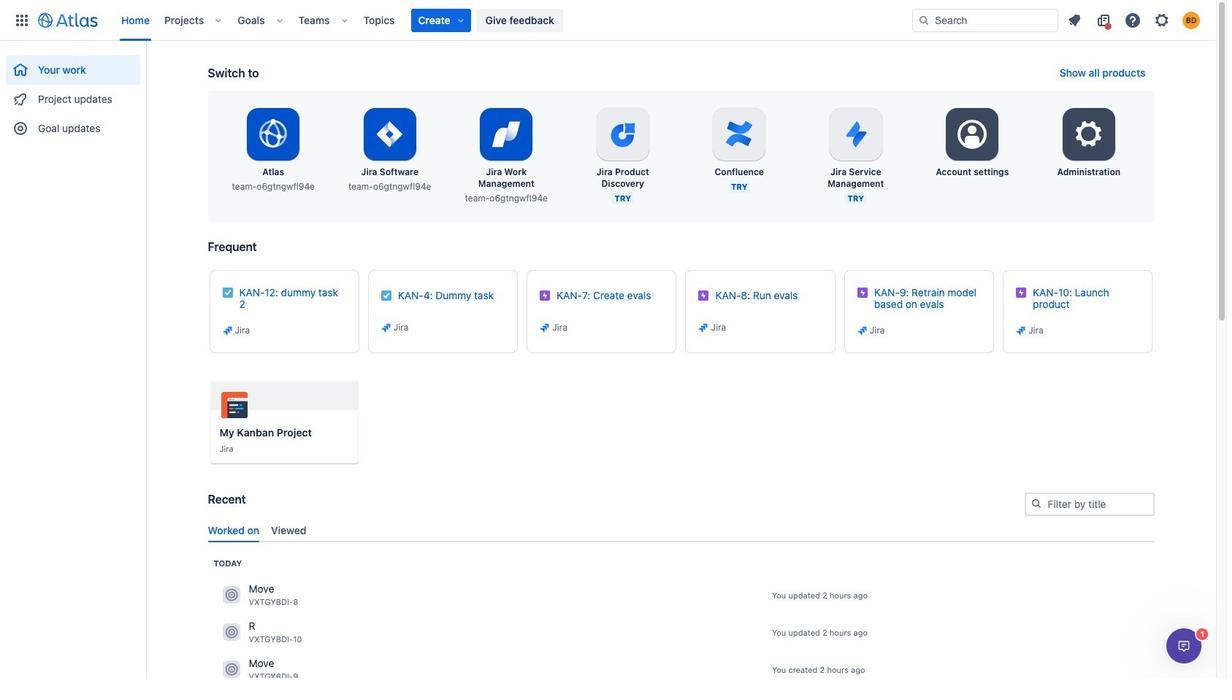 Task type: locate. For each thing, give the bounding box(es) containing it.
townsquare image up townsquare image
[[222, 587, 240, 604]]

help image
[[1124, 11, 1142, 29]]

tab list
[[202, 518, 1161, 543]]

1 vertical spatial settings image
[[955, 117, 990, 152]]

top element
[[9, 0, 912, 41]]

1 vertical spatial townsquare image
[[222, 661, 240, 679]]

heading
[[214, 558, 242, 570]]

banner
[[0, 0, 1216, 41]]

None search field
[[912, 8, 1059, 32]]

settings image
[[1072, 117, 1107, 152]]

group
[[6, 41, 140, 148]]

settings image
[[1154, 11, 1171, 29], [955, 117, 990, 152]]

account image
[[1183, 11, 1200, 29]]

jira image
[[381, 322, 392, 334], [539, 322, 551, 334], [539, 322, 551, 334], [698, 322, 710, 334], [857, 325, 869, 337], [1016, 325, 1027, 337], [1016, 325, 1027, 337]]

Filter by title field
[[1026, 495, 1153, 515]]

dialog
[[1167, 629, 1202, 664]]

jira image
[[381, 322, 392, 334], [698, 322, 710, 334], [222, 325, 233, 337], [222, 325, 233, 337], [857, 325, 869, 337]]

search image
[[918, 14, 930, 26]]

townsquare image
[[222, 587, 240, 604], [222, 661, 240, 679]]

1 townsquare image from the top
[[222, 587, 240, 604]]

0 vertical spatial townsquare image
[[222, 587, 240, 604]]

townsquare image down townsquare image
[[222, 661, 240, 679]]

0 vertical spatial settings image
[[1154, 11, 1171, 29]]

1 horizontal spatial settings image
[[1154, 11, 1171, 29]]



Task type: vqa. For each thing, say whether or not it's contained in the screenshot.
top confluence image
no



Task type: describe. For each thing, give the bounding box(es) containing it.
notifications image
[[1066, 11, 1083, 29]]

2 townsquare image from the top
[[222, 661, 240, 679]]

switch to... image
[[13, 11, 31, 29]]

search image
[[1030, 498, 1042, 510]]

townsquare image
[[222, 624, 240, 642]]

Search field
[[912, 8, 1059, 32]]

0 horizontal spatial settings image
[[955, 117, 990, 152]]



